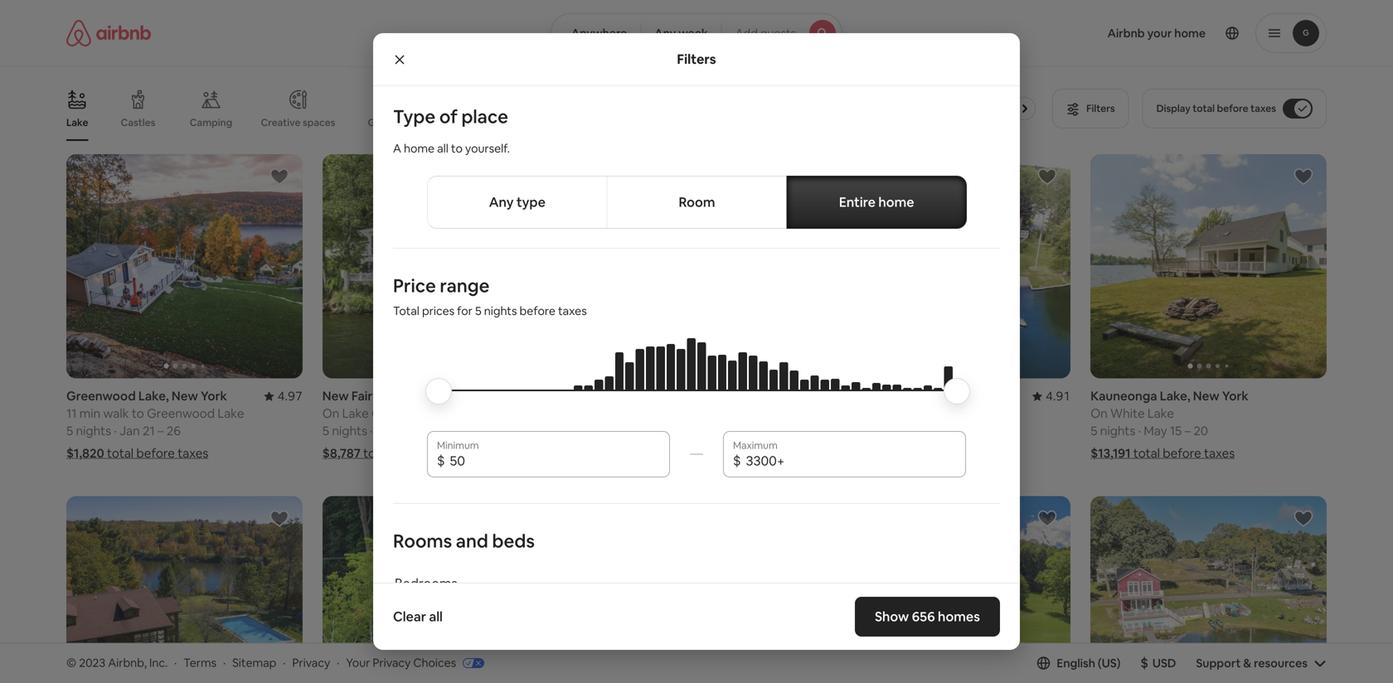 Task type: describe. For each thing, give the bounding box(es) containing it.
before inside the 'greenwood lake, new york 11 min walk to greenwood lake 5 nights · jan 21 – 26 $1,820 total before taxes'
[[136, 445, 175, 461]]

· inside kauneonga lake, new york on white lake 5 nights · may 15 – 20 $13,191 total before taxes
[[1138, 423, 1141, 439]]

callicoon, new york
[[578, 388, 694, 404]]

bedrooms
[[395, 575, 457, 592]]

total inside the 'greenwood lake, new york 11 min walk to greenwood lake 5 nights · jan 21 – 26 $1,820 total before taxes'
[[107, 445, 134, 461]]

on inside kauneonga lake, new york on white lake 5 nights · may 15 – 20 $13,191 total before taxes
[[1091, 406, 1108, 422]]

white
[[1110, 406, 1145, 422]]

15
[[1170, 423, 1182, 439]]

show map button
[[642, 570, 751, 610]]

any for any type
[[489, 194, 514, 211]]

taxes inside 5 nights · may 16 – 21 total before taxes
[[685, 445, 715, 461]]

on inside new fairfield, connecticut on lake candlewood 5 nights · dec 16 – 21 $8,787 total before taxes
[[322, 406, 339, 422]]

4.97
[[277, 388, 302, 404]]

york for kauneonga lake, new york on white lake 5 nights · may 15 – 20 $13,191 total before taxes
[[1222, 388, 1249, 404]]

spaces
[[303, 116, 335, 129]]

lake inside the 'greenwood lake, new york 11 min walk to greenwood lake 5 nights · jan 21 – 26 $1,820 total before taxes'
[[218, 406, 244, 422]]

type of place
[[393, 105, 508, 129]]

all inside button
[[429, 608, 443, 625]]

add to wishlist: swan lake, new york image
[[269, 509, 289, 529]]

&
[[1243, 656, 1251, 671]]

ski-
[[508, 116, 525, 129]]

terms
[[184, 656, 216, 670]]

show 656 homes
[[875, 608, 980, 625]]

display
[[1156, 102, 1190, 115]]

add to wishlist: hortonville, new york image
[[1037, 509, 1057, 529]]

to inside filters dialog
[[451, 141, 463, 156]]

21 inside 5 nights · may 16 – 21 total before taxes
[[682, 423, 694, 439]]

map
[[691, 583, 715, 598]]

entire
[[839, 194, 876, 211]]

5 inside price range total prices for 5 nights before taxes
[[475, 303, 481, 318]]

show for show 656 homes
[[875, 608, 909, 625]]

new inside kauneonga lake, new york on white lake 5 nights · may 15 – 20 $13,191 total before taxes
[[1193, 388, 1219, 404]]

any type button
[[427, 176, 608, 229]]

english (us) button
[[1037, 656, 1121, 671]]

26
[[166, 423, 181, 439]]

homes
[[938, 608, 980, 625]]

york for greenwood lake, new york 11 min walk to greenwood lake 5 nights · jan 21 – 26 $1,820 total before taxes
[[201, 388, 227, 404]]

show for show map
[[658, 583, 688, 598]]

total
[[393, 303, 419, 318]]

any week
[[654, 26, 708, 41]]

add to wishlist: greenwood lake, new york image
[[269, 167, 289, 187]]

© 2023 airbnb, inc. ·
[[66, 656, 177, 670]]

before inside '5 nights · may 12 – 17 total before taxes'
[[904, 445, 943, 461]]

ski-in/out
[[508, 116, 554, 129]]

in/out
[[525, 116, 554, 129]]

golfing
[[368, 116, 402, 129]]

entire home button
[[786, 176, 967, 229]]

beds
[[492, 529, 535, 553]]

castles
[[121, 116, 155, 129]]

0 horizontal spatial $
[[437, 452, 445, 469]]

$ usd
[[1140, 654, 1176, 671]]

taxes inside '5 nights · may 12 – 17 total before taxes'
[[946, 445, 976, 461]]

show 656 homes link
[[855, 597, 1000, 637]]

· inside the 'greenwood lake, new york 11 min walk to greenwood lake 5 nights · jan 21 – 26 $1,820 total before taxes'
[[114, 423, 117, 439]]

2 connecticut from the left
[[906, 388, 979, 404]]

taxes inside new fairfield, connecticut on lake candlewood 5 nights · dec 16 – 21 $8,787 total before taxes
[[434, 445, 465, 461]]

profile element
[[862, 0, 1327, 66]]

your
[[346, 656, 370, 670]]

middlefield,
[[834, 388, 903, 404]]

21 inside new fairfield, connecticut on lake candlewood 5 nights · dec 16 – 21 $8,787 total before taxes
[[426, 423, 438, 439]]

rooms
[[393, 529, 452, 553]]

a
[[393, 141, 401, 156]]

home for a
[[404, 141, 435, 156]]

nights inside new fairfield, connecticut on lake candlewood 5 nights · dec 16 – 21 $8,787 total before taxes
[[332, 423, 367, 439]]

5 inside '5 nights · may 12 – 17 total before taxes'
[[834, 423, 841, 439]]

new fairfield, connecticut on lake candlewood 5 nights · dec 16 – 21 $8,787 total before taxes
[[322, 388, 478, 461]]

entire home
[[839, 194, 914, 211]]

nights inside price range total prices for 5 nights before taxes
[[484, 303, 517, 318]]

lake inside new fairfield, connecticut on lake candlewood 5 nights · dec 16 – 21 $8,787 total before taxes
[[342, 406, 369, 422]]

anywhere button
[[550, 13, 641, 53]]

0 vertical spatial greenwood
[[66, 388, 136, 404]]

1 $ text field from the left
[[450, 453, 660, 469]]

1 privacy from the left
[[292, 656, 330, 670]]

656
[[912, 608, 935, 625]]

room button
[[607, 176, 787, 229]]

fairfield,
[[351, 388, 402, 404]]

a home all to yourself.
[[393, 141, 510, 156]]

· inside '5 nights · may 12 – 17 total before taxes'
[[882, 423, 885, 439]]

creative
[[261, 116, 301, 129]]

nights inside 5 nights · may 16 – 21 total before taxes
[[588, 423, 623, 439]]

2 york from the left
[[668, 388, 694, 404]]

nights inside kauneonga lake, new york on white lake 5 nights · may 15 – 20 $13,191 total before taxes
[[1100, 423, 1135, 439]]

– inside 5 nights · may 16 – 21 total before taxes
[[673, 423, 679, 439]]

2 horizontal spatial $
[[1140, 654, 1148, 671]]

5 nights · may 16 – 21 total before taxes
[[578, 423, 715, 461]]

terms · sitemap · privacy ·
[[184, 656, 339, 670]]

terms link
[[184, 656, 216, 670]]

your privacy choices
[[346, 656, 456, 670]]

add guests button
[[721, 13, 843, 53]]

add to wishlist: new fairfield, connecticut image
[[525, 167, 545, 187]]

4.99
[[790, 388, 815, 404]]

min
[[79, 406, 100, 422]]

clear all button
[[385, 600, 451, 633]]

none search field containing anywhere
[[550, 13, 843, 53]]

total inside new fairfield, connecticut on lake candlewood 5 nights · dec 16 – 21 $8,787 total before taxes
[[363, 445, 390, 461]]

show map
[[658, 583, 715, 598]]

· inside 5 nights · may 16 – 21 total before taxes
[[626, 423, 629, 439]]

camping
[[190, 116, 232, 129]]

before inside new fairfield, connecticut on lake candlewood 5 nights · dec 16 – 21 $8,787 total before taxes
[[393, 445, 431, 461]]

$13,191
[[1091, 445, 1131, 461]]

filters
[[677, 51, 716, 68]]

room
[[679, 194, 715, 211]]

usd
[[1152, 656, 1176, 671]]

inc.
[[149, 656, 168, 670]]

11
[[66, 406, 77, 422]]

add to wishlist: kauneonga lake, new york image
[[1294, 167, 1313, 187]]

before inside kauneonga lake, new york on white lake 5 nights · may 15 – 20 $13,191 total before taxes
[[1163, 445, 1201, 461]]

english (us)
[[1057, 656, 1121, 671]]

· right terms link
[[223, 656, 226, 670]]

lake inside kauneonga lake, new york on white lake 5 nights · may 15 – 20 $13,191 total before taxes
[[1147, 406, 1174, 422]]

price range total prices for 5 nights before taxes
[[393, 274, 587, 318]]

new inside new fairfield, connecticut on lake candlewood 5 nights · dec 16 – 21 $8,787 total before taxes
[[322, 388, 349, 404]]

week
[[678, 26, 708, 41]]

4.91 out of 5 average rating image
[[1032, 388, 1071, 404]]

· right inc.
[[174, 656, 177, 670]]

(us)
[[1098, 656, 1121, 671]]

12
[[914, 423, 926, 439]]

may for 12
[[888, 423, 911, 439]]



Task type: vqa. For each thing, say whether or not it's contained in the screenshot.
47
no



Task type: locate. For each thing, give the bounding box(es) containing it.
to inside the 'greenwood lake, new york 11 min walk to greenwood lake 5 nights · jan 21 – 26 $1,820 total before taxes'
[[132, 406, 144, 422]]

None search field
[[550, 13, 843, 53]]

range
[[440, 274, 490, 298]]

3 new from the left
[[639, 388, 665, 404]]

before down dec
[[393, 445, 431, 461]]

0 horizontal spatial $ text field
[[450, 453, 660, 469]]

guests
[[760, 26, 796, 41]]

group
[[66, 76, 1042, 141], [66, 154, 302, 379], [322, 154, 559, 379], [578, 154, 815, 379], [834, 154, 1071, 379], [1091, 154, 1327, 379], [66, 496, 302, 683], [322, 496, 559, 683], [578, 496, 815, 683], [834, 496, 1071, 683], [1091, 496, 1327, 683]]

support
[[1196, 656, 1241, 671]]

2 total before taxes button from the left
[[578, 445, 715, 461]]

prices
[[422, 303, 454, 318]]

type
[[516, 194, 545, 211]]

total before taxes button down the 12
[[834, 445, 976, 461]]

· down white
[[1138, 423, 1141, 439]]

york
[[201, 388, 227, 404], [668, 388, 694, 404], [1222, 388, 1249, 404]]

before inside price range total prices for 5 nights before taxes
[[519, 303, 555, 318]]

1 21 from the left
[[143, 423, 155, 439]]

3 york from the left
[[1222, 388, 1249, 404]]

total inside kauneonga lake, new york on white lake 5 nights · may 15 – 20 $13,191 total before taxes
[[1133, 445, 1160, 461]]

20
[[1193, 423, 1208, 439]]

5 inside the 'greenwood lake, new york 11 min walk to greenwood lake 5 nights · jan 21 – 26 $1,820 total before taxes'
[[66, 423, 73, 439]]

before down '26'
[[136, 445, 175, 461]]

all right clear
[[429, 608, 443, 625]]

– inside kauneonga lake, new york on white lake 5 nights · may 15 – 20 $13,191 total before taxes
[[1185, 423, 1191, 439]]

kauneonga
[[1091, 388, 1157, 404]]

5 inside kauneonga lake, new york on white lake 5 nights · may 15 – 20 $13,191 total before taxes
[[1091, 423, 1097, 439]]

resources
[[1254, 656, 1308, 671]]

21 right the jan
[[143, 423, 155, 439]]

lake, for kauneonga
[[1160, 388, 1190, 404]]

walk
[[103, 406, 129, 422]]

4.99 out of 5 average rating image
[[776, 388, 815, 404]]

connecticut
[[404, 388, 478, 404], [906, 388, 979, 404]]

1 horizontal spatial $
[[733, 452, 741, 469]]

1 vertical spatial show
[[875, 608, 909, 625]]

type
[[393, 105, 435, 129]]

add
[[735, 26, 758, 41]]

english
[[1057, 656, 1095, 671]]

greenwood
[[66, 388, 136, 404], [147, 406, 215, 422]]

connecticut inside new fairfield, connecticut on lake candlewood 5 nights · dec 16 – 21 $8,787 total before taxes
[[404, 388, 478, 404]]

1 horizontal spatial on
[[1091, 406, 1108, 422]]

1 horizontal spatial york
[[668, 388, 694, 404]]

anywhere
[[571, 26, 627, 41]]

on up $8,787
[[322, 406, 339, 422]]

home right entire
[[878, 194, 914, 211]]

$ text field
[[450, 453, 660, 469], [746, 453, 956, 469]]

1 horizontal spatial $ text field
[[746, 453, 956, 469]]

5 down 11
[[66, 423, 73, 439]]

any type
[[489, 194, 545, 211]]

may inside kauneonga lake, new york on white lake 5 nights · may 15 – 20 $13,191 total before taxes
[[1144, 423, 1167, 439]]

– down candlewood
[[417, 423, 423, 439]]

jan
[[120, 423, 140, 439]]

any
[[654, 26, 676, 41], [489, 194, 514, 211]]

– inside new fairfield, connecticut on lake candlewood 5 nights · dec 16 – 21 $8,787 total before taxes
[[417, 423, 423, 439]]

add to wishlist: callicoon, new york image
[[781, 167, 801, 187]]

2023
[[79, 656, 105, 670]]

0 horizontal spatial lake,
[[138, 388, 169, 404]]

total down the jan
[[107, 445, 134, 461]]

before inside 5 nights · may 16 – 21 total before taxes
[[643, 445, 682, 461]]

0 horizontal spatial any
[[489, 194, 514, 211]]

before right "display" at the top of page
[[1217, 102, 1248, 115]]

16
[[401, 423, 414, 439], [658, 423, 670, 439]]

· left the jan
[[114, 423, 117, 439]]

2 16 from the left
[[658, 423, 670, 439]]

0 horizontal spatial york
[[201, 388, 227, 404]]

most stays cost more than $825 per night. image
[[440, 338, 953, 437]]

· left privacy "link"
[[283, 656, 286, 670]]

1 vertical spatial greenwood
[[147, 406, 215, 422]]

0 horizontal spatial on
[[322, 406, 339, 422]]

1 horizontal spatial home
[[878, 194, 914, 211]]

greenwood up '26'
[[147, 406, 215, 422]]

3 21 from the left
[[682, 423, 694, 439]]

to up the jan
[[132, 406, 144, 422]]

middlefield, connecticut
[[834, 388, 979, 404]]

before right for at left top
[[519, 303, 555, 318]]

– left '26'
[[158, 423, 164, 439]]

total down 'callicoon, new york'
[[614, 445, 641, 461]]

total
[[1193, 102, 1215, 115], [107, 445, 134, 461], [363, 445, 390, 461], [875, 445, 902, 461], [614, 445, 641, 461], [1133, 445, 1160, 461]]

2 $ text field from the left
[[746, 453, 956, 469]]

show inside filters dialog
[[875, 608, 909, 625]]

choices
[[413, 656, 456, 670]]

nights down the min
[[76, 423, 111, 439]]

candlewood
[[371, 406, 445, 422]]

– inside the 'greenwood lake, new york 11 min walk to greenwood lake 5 nights · jan 21 – 26 $1,820 total before taxes'
[[158, 423, 164, 439]]

1 horizontal spatial connecticut
[[906, 388, 979, 404]]

21 down 'callicoon, new york'
[[682, 423, 694, 439]]

lake, inside the 'greenwood lake, new york 11 min walk to greenwood lake 5 nights · jan 21 – 26 $1,820 total before taxes'
[[138, 388, 169, 404]]

1 horizontal spatial privacy
[[373, 656, 411, 670]]

your privacy choices link
[[346, 656, 484, 672]]

of
[[439, 105, 458, 129]]

0 horizontal spatial privacy
[[292, 656, 330, 670]]

2 horizontal spatial york
[[1222, 388, 1249, 404]]

may inside '5 nights · may 12 – 17 total before taxes'
[[888, 423, 911, 439]]

16 down candlewood
[[401, 423, 414, 439]]

0 vertical spatial home
[[404, 141, 435, 156]]

clear all
[[393, 608, 443, 625]]

nights inside '5 nights · may 12 – 17 total before taxes'
[[844, 423, 879, 439]]

17
[[938, 423, 950, 439]]

2 horizontal spatial 21
[[682, 423, 694, 439]]

taxes
[[1251, 102, 1276, 115], [558, 303, 587, 318], [178, 445, 208, 461], [434, 445, 465, 461], [946, 445, 976, 461], [685, 445, 715, 461], [1204, 445, 1235, 461]]

5 up $8,787
[[322, 423, 329, 439]]

– down 'callicoon, new york'
[[673, 423, 679, 439]]

16 inside 5 nights · may 16 – 21 total before taxes
[[658, 423, 670, 439]]

privacy link
[[292, 656, 330, 670]]

privacy inside your privacy choices link
[[373, 656, 411, 670]]

new left fairfield,
[[322, 388, 349, 404]]

dec
[[376, 423, 399, 439]]

total before taxes button
[[834, 445, 976, 461], [578, 445, 715, 461]]

1 lake, from the left
[[138, 388, 169, 404]]

home
[[404, 141, 435, 156], [878, 194, 914, 211]]

may down 'callicoon, new york'
[[632, 423, 655, 439]]

1 – from the left
[[158, 423, 164, 439]]

any left week
[[654, 26, 676, 41]]

1 vertical spatial to
[[132, 406, 144, 422]]

· inside new fairfield, connecticut on lake candlewood 5 nights · dec 16 – 21 $8,787 total before taxes
[[370, 423, 373, 439]]

5 down middlefield,
[[834, 423, 841, 439]]

add to wishlist: middlefield, connecticut image
[[1037, 167, 1057, 187]]

privacy
[[292, 656, 330, 670], [373, 656, 411, 670]]

0 horizontal spatial home
[[404, 141, 435, 156]]

add guests
[[735, 26, 796, 41]]

0 horizontal spatial connecticut
[[404, 388, 478, 404]]

new up 20
[[1193, 388, 1219, 404]]

· left the 12
[[882, 423, 885, 439]]

kauneonga lake, new york on white lake 5 nights · may 15 – 20 $13,191 total before taxes
[[1091, 388, 1249, 461]]

tab list inside filters dialog
[[427, 176, 967, 229]]

total right "display" at the top of page
[[1193, 102, 1215, 115]]

4 – from the left
[[673, 423, 679, 439]]

display total before taxes
[[1156, 102, 1276, 115]]

2 horizontal spatial may
[[1144, 423, 1167, 439]]

before down 'callicoon, new york'
[[643, 445, 682, 461]]

0 vertical spatial show
[[658, 583, 688, 598]]

0 horizontal spatial greenwood
[[66, 388, 136, 404]]

16 inside new fairfield, connecticut on lake candlewood 5 nights · dec 16 – 21 $8,787 total before taxes
[[401, 423, 414, 439]]

show left map
[[658, 583, 688, 598]]

1 horizontal spatial lake,
[[1160, 388, 1190, 404]]

airbnb,
[[108, 656, 147, 670]]

privacy left your
[[292, 656, 330, 670]]

0 vertical spatial any
[[654, 26, 676, 41]]

2 new from the left
[[322, 388, 349, 404]]

5 down the callicoon,
[[578, 423, 585, 439]]

1 york from the left
[[201, 388, 227, 404]]

3 – from the left
[[929, 423, 935, 439]]

lake, inside kauneonga lake, new york on white lake 5 nights · may 15 – 20 $13,191 total before taxes
[[1160, 388, 1190, 404]]

before down 15
[[1163, 445, 1201, 461]]

0 horizontal spatial 16
[[401, 423, 414, 439]]

1 horizontal spatial 16
[[658, 423, 670, 439]]

1 horizontal spatial 21
[[426, 423, 438, 439]]

home inside button
[[878, 194, 914, 211]]

any inside filters dialog
[[489, 194, 514, 211]]

1 horizontal spatial show
[[875, 608, 909, 625]]

4.97 out of 5 average rating image
[[264, 388, 302, 404]]

0 horizontal spatial total before taxes button
[[578, 445, 715, 461]]

2 may from the left
[[632, 423, 655, 439]]

1 horizontal spatial to
[[451, 141, 463, 156]]

nights down white
[[1100, 423, 1135, 439]]

4 new from the left
[[1193, 388, 1219, 404]]

york inside the 'greenwood lake, new york 11 min walk to greenwood lake 5 nights · jan 21 – 26 $1,820 total before taxes'
[[201, 388, 227, 404]]

may for 16
[[632, 423, 655, 439]]

1 vertical spatial home
[[878, 194, 914, 211]]

– right 15
[[1185, 423, 1191, 439]]

sitemap
[[232, 656, 276, 670]]

5 inside 5 nights · may 16 – 21 total before taxes
[[578, 423, 585, 439]]

0 horizontal spatial to
[[132, 406, 144, 422]]

before down the 12
[[904, 445, 943, 461]]

21 down candlewood
[[426, 423, 438, 439]]

privacy right your
[[373, 656, 411, 670]]

21 inside the 'greenwood lake, new york 11 min walk to greenwood lake 5 nights · jan 21 – 26 $1,820 total before taxes'
[[143, 423, 155, 439]]

taxes inside price range total prices for 5 nights before taxes
[[558, 303, 587, 318]]

©
[[66, 656, 76, 670]]

connecticut up candlewood
[[404, 388, 478, 404]]

1 16 from the left
[[401, 423, 414, 439]]

–
[[158, 423, 164, 439], [417, 423, 423, 439], [929, 423, 935, 439], [673, 423, 679, 439], [1185, 423, 1191, 439]]

on left white
[[1091, 406, 1108, 422]]

callicoon,
[[578, 388, 636, 404]]

clear
[[393, 608, 426, 625]]

york inside kauneonga lake, new york on white lake 5 nights · may 15 – 20 $13,191 total before taxes
[[1222, 388, 1249, 404]]

2 on from the left
[[1091, 406, 1108, 422]]

nights down middlefield,
[[844, 423, 879, 439]]

connecticut up 17
[[906, 388, 979, 404]]

nights right for at left top
[[484, 303, 517, 318]]

may inside 5 nights · may 16 – 21 total before taxes
[[632, 423, 655, 439]]

1 horizontal spatial greenwood
[[147, 406, 215, 422]]

total down 'middlefield, connecticut'
[[875, 445, 902, 461]]

2 privacy from the left
[[373, 656, 411, 670]]

0 horizontal spatial 21
[[143, 423, 155, 439]]

to down cabins
[[451, 141, 463, 156]]

total right $13,191
[[1133, 445, 1160, 461]]

taxes inside the 'greenwood lake, new york 11 min walk to greenwood lake 5 nights · jan 21 – 26 $1,820 total before taxes'
[[178, 445, 208, 461]]

greenwood up the min
[[66, 388, 136, 404]]

add to wishlist: lake huntington, new york image
[[1294, 509, 1313, 529]]

1 horizontal spatial any
[[654, 26, 676, 41]]

0 horizontal spatial may
[[632, 423, 655, 439]]

0 horizontal spatial show
[[658, 583, 688, 598]]

all
[[437, 141, 448, 156], [429, 608, 443, 625]]

new up '26'
[[172, 388, 198, 404]]

1 vertical spatial all
[[429, 608, 443, 625]]

· left dec
[[370, 423, 373, 439]]

before
[[1217, 102, 1248, 115], [519, 303, 555, 318], [136, 445, 175, 461], [393, 445, 431, 461], [904, 445, 943, 461], [643, 445, 682, 461], [1163, 445, 1201, 461]]

1 horizontal spatial may
[[888, 423, 911, 439]]

· left your
[[337, 656, 339, 670]]

and
[[456, 529, 488, 553]]

yourself.
[[465, 141, 510, 156]]

1 vertical spatial any
[[489, 194, 514, 211]]

16 down 'callicoon, new york'
[[658, 423, 670, 439]]

all down cabins
[[437, 141, 448, 156]]

1 new from the left
[[172, 388, 198, 404]]

new inside the 'greenwood lake, new york 11 min walk to greenwood lake 5 nights · jan 21 – 26 $1,820 total before taxes'
[[172, 388, 198, 404]]

filters dialog
[[373, 33, 1020, 683]]

total inside 5 nights · may 16 – 21 total before taxes
[[614, 445, 641, 461]]

show left the 656 at the right of page
[[875, 608, 909, 625]]

2 lake, from the left
[[1160, 388, 1190, 404]]

5 nights · may 12 – 17 total before taxes
[[834, 423, 976, 461]]

$
[[437, 452, 445, 469], [733, 452, 741, 469], [1140, 654, 1148, 671]]

lake, up '26'
[[138, 388, 169, 404]]

2 21 from the left
[[426, 423, 438, 439]]

nights inside the 'greenwood lake, new york 11 min walk to greenwood lake 5 nights · jan 21 – 26 $1,820 total before taxes'
[[76, 423, 111, 439]]

rooms and beds
[[393, 529, 535, 553]]

– inside '5 nights · may 12 – 17 total before taxes'
[[929, 423, 935, 439]]

3 may from the left
[[1144, 423, 1167, 439]]

1 connecticut from the left
[[404, 388, 478, 404]]

1 on from the left
[[322, 406, 339, 422]]

place
[[461, 105, 508, 129]]

home for entire
[[878, 194, 914, 211]]

tab list
[[427, 176, 967, 229]]

· down 'callicoon, new york'
[[626, 423, 629, 439]]

for
[[457, 303, 473, 318]]

1 total before taxes button from the left
[[834, 445, 976, 461]]

– left 17
[[929, 423, 935, 439]]

may left the 12
[[888, 423, 911, 439]]

on
[[322, 406, 339, 422], [1091, 406, 1108, 422]]

total down dec
[[363, 445, 390, 461]]

nights up $8,787
[[332, 423, 367, 439]]

5
[[475, 303, 481, 318], [66, 423, 73, 439], [322, 423, 329, 439], [834, 423, 841, 439], [578, 423, 585, 439], [1091, 423, 1097, 439]]

5 – from the left
[[1185, 423, 1191, 439]]

lake, up 15
[[1160, 388, 1190, 404]]

lake,
[[138, 388, 169, 404], [1160, 388, 1190, 404]]

5 up $13,191
[[1091, 423, 1097, 439]]

5 inside new fairfield, connecticut on lake candlewood 5 nights · dec 16 – 21 $8,787 total before taxes
[[322, 423, 329, 439]]

sitemap link
[[232, 656, 276, 670]]

tab list containing any type
[[427, 176, 967, 229]]

support & resources button
[[1196, 656, 1327, 671]]

may left 15
[[1144, 423, 1167, 439]]

any for any week
[[654, 26, 676, 41]]

0 vertical spatial all
[[437, 141, 448, 156]]

1 may from the left
[[888, 423, 911, 439]]

4.91
[[1046, 388, 1071, 404]]

0 vertical spatial to
[[451, 141, 463, 156]]

show inside button
[[658, 583, 688, 598]]

home right the a at the top left of the page
[[404, 141, 435, 156]]

nights down the callicoon,
[[588, 423, 623, 439]]

new right the callicoon,
[[639, 388, 665, 404]]

any left "type"
[[489, 194, 514, 211]]

lake, for greenwood
[[138, 388, 169, 404]]

creative spaces
[[261, 116, 335, 129]]

$1,820
[[66, 445, 104, 461]]

total before taxes button down 'callicoon, new york'
[[578, 445, 715, 461]]

cabins
[[442, 116, 474, 129]]

5 right for at left top
[[475, 303, 481, 318]]

to
[[451, 141, 463, 156], [132, 406, 144, 422]]

2 – from the left
[[417, 423, 423, 439]]

total inside '5 nights · may 12 – 17 total before taxes'
[[875, 445, 902, 461]]

1 horizontal spatial total before taxes button
[[834, 445, 976, 461]]

$8,787
[[322, 445, 361, 461]]

group containing lake
[[66, 76, 1042, 141]]

taxes inside kauneonga lake, new york on white lake 5 nights · may 15 – 20 $13,191 total before taxes
[[1204, 445, 1235, 461]]



